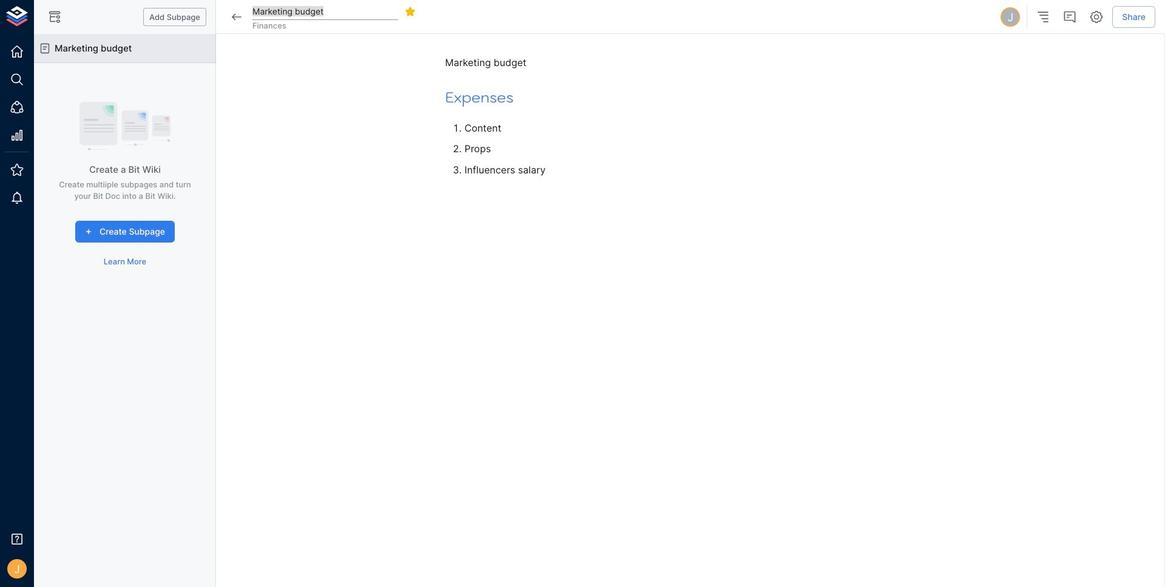 Task type: locate. For each thing, give the bounding box(es) containing it.
None text field
[[252, 3, 398, 20]]

settings image
[[1089, 10, 1104, 24]]

comments image
[[1063, 10, 1077, 24]]

table of contents image
[[1036, 10, 1051, 24]]



Task type: describe. For each thing, give the bounding box(es) containing it.
hide wiki image
[[47, 10, 62, 24]]

go back image
[[229, 10, 244, 24]]

remove favorite image
[[405, 6, 416, 17]]



Task type: vqa. For each thing, say whether or not it's contained in the screenshot.
2nd the help image from the bottom
no



